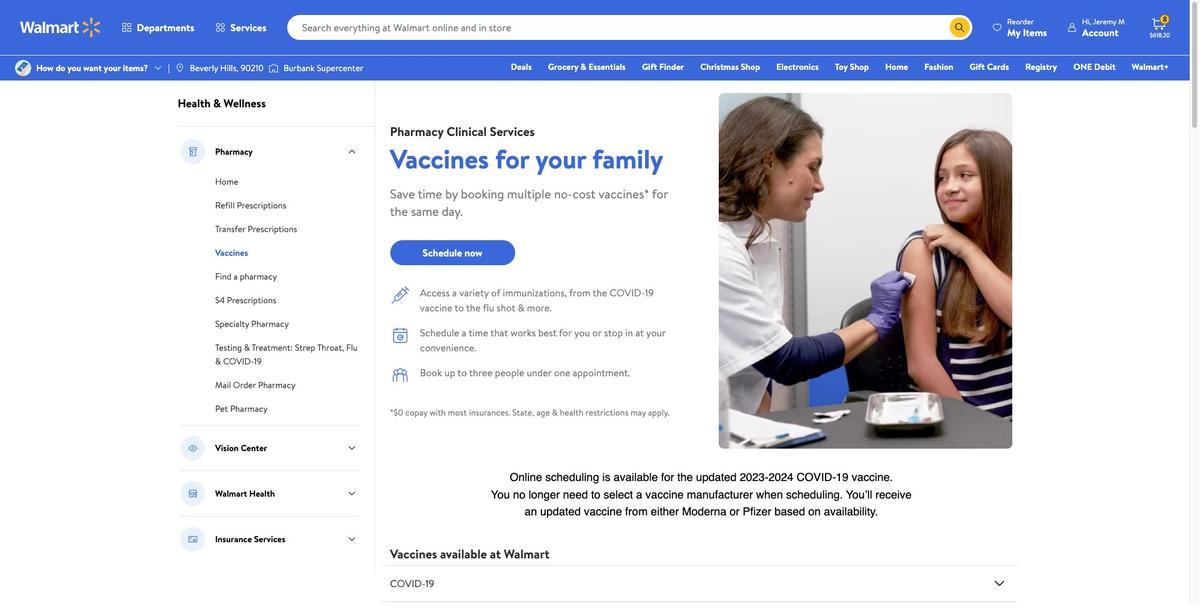 Task type: describe. For each thing, give the bounding box(es) containing it.
$618.20
[[1150, 31, 1171, 39]]

vaccines inside pharmacy clinical services vaccines for your family
[[390, 141, 489, 177]]

vaccine
[[420, 301, 453, 315]]

& right testing
[[244, 342, 250, 354]]

reorder
[[1008, 16, 1034, 27]]

toy
[[835, 61, 848, 73]]

supercenter
[[317, 62, 364, 74]]

your inside schedule a time that works best for you or stop in at your convenience.
[[647, 326, 666, 340]]

now
[[465, 246, 483, 260]]

gift finder
[[642, 61, 684, 73]]

8
[[1163, 14, 1168, 24]]

$4 prescriptions
[[215, 294, 276, 307]]

multiple
[[507, 186, 551, 202]]

access
[[420, 286, 450, 300]]

at inside schedule a time that works best for you or stop in at your convenience.
[[636, 326, 644, 340]]

1 vertical spatial at
[[490, 546, 501, 563]]

more.
[[527, 301, 552, 315]]

schedule a time that works best for you or stop in at your convenience. image
[[390, 326, 410, 346]]

by
[[445, 186, 458, 202]]

transfer
[[215, 223, 246, 236]]

find a pharmacy link
[[215, 269, 277, 283]]

a for time
[[462, 326, 467, 340]]

|
[[168, 62, 170, 74]]

pharmacy up treatment:
[[251, 318, 289, 331]]

throat,
[[317, 342, 344, 354]]

the inside save time by booking multiple no-cost vaccines* for the same day.
[[390, 203, 408, 220]]

gift for gift finder
[[642, 61, 658, 73]]

finder
[[660, 61, 684, 73]]

vision center image
[[180, 436, 205, 461]]

for inside pharmacy clinical services vaccines for your family
[[495, 141, 530, 177]]

services inside services popup button
[[231, 21, 267, 34]]

vaccines for vaccines
[[215, 247, 248, 259]]

m
[[1119, 16, 1125, 27]]

services inside pharmacy clinical services vaccines for your family
[[490, 123, 535, 140]]

19 for testing & treatment: strep throat, flu & covid-19
[[254, 356, 262, 368]]

specialty pharmacy
[[215, 318, 289, 331]]

shot
[[497, 301, 516, 315]]

fashion link
[[919, 60, 959, 74]]

testing & treatment: strep throat, flu & covid-19
[[215, 342, 358, 368]]

reorder my items
[[1008, 16, 1048, 39]]

book
[[420, 366, 442, 380]]

 image for how
[[15, 60, 31, 76]]

grocery & essentials link
[[543, 60, 632, 74]]

copay
[[406, 407, 428, 419]]

hi,
[[1083, 16, 1092, 27]]

find
[[215, 271, 232, 283]]

0 vertical spatial you
[[68, 62, 81, 74]]

insurances.
[[469, 407, 510, 419]]

health
[[560, 407, 584, 419]]

mail
[[215, 379, 231, 392]]

stop
[[604, 326, 623, 340]]

save time by booking multiple no-cost vaccines* for the same day.
[[390, 186, 668, 220]]

wellness
[[224, 96, 266, 111]]

beverly hills, 90210
[[190, 62, 264, 74]]

beverly
[[190, 62, 218, 74]]

mail order pharmacy link
[[215, 378, 296, 392]]

& inside 'access a variety of immunizations, from the covid-19 vaccine to the flu shot & more.'
[[518, 301, 525, 315]]

pet pharmacy
[[215, 403, 268, 416]]

transfer prescriptions
[[215, 223, 297, 236]]

booking
[[461, 186, 504, 202]]

specialty
[[215, 318, 249, 331]]

covid-19
[[390, 577, 434, 591]]

how do you want your items?
[[36, 62, 148, 74]]

vaccines*
[[599, 186, 650, 202]]

essentials
[[589, 61, 626, 73]]

testing & treatment: strep throat, flu & covid-19 link
[[215, 341, 358, 368]]

vaccines link
[[215, 246, 248, 259]]

registry
[[1026, 61, 1058, 73]]

clinical
[[447, 123, 487, 140]]

book up to three people under one appointment. image
[[390, 366, 410, 386]]

convenience.
[[420, 341, 477, 355]]

1 vertical spatial home
[[215, 176, 238, 188]]

shop for toy shop
[[850, 61, 869, 73]]

hi, jeremy m account
[[1083, 16, 1125, 39]]

schedule for schedule now
[[423, 246, 462, 260]]

mail order pharmacy
[[215, 379, 296, 392]]

time inside save time by booking multiple no-cost vaccines* for the same day.
[[418, 186, 442, 202]]

1 horizontal spatial home link
[[880, 60, 914, 74]]

19 for access a variety of immunizations, from the covid-19 vaccine to the flu shot & more.
[[645, 286, 654, 300]]

transfer prescriptions link
[[215, 222, 297, 236]]

time inside schedule a time that works best for you or stop in at your convenience.
[[469, 326, 488, 340]]

a for variety
[[452, 286, 457, 300]]

refill prescriptions
[[215, 199, 286, 212]]

order
[[233, 379, 256, 392]]

prescriptions for $4 prescriptions
[[227, 294, 276, 307]]

find a pharmacy
[[215, 271, 277, 283]]

schedule now
[[423, 246, 483, 260]]

insurance
[[215, 534, 252, 546]]

prescriptions for refill prescriptions
[[237, 199, 286, 212]]

& left 'wellness'
[[213, 96, 221, 111]]

under
[[527, 366, 552, 380]]

Walmart Site-Wide search field
[[287, 15, 973, 40]]

a for pharmacy
[[234, 271, 238, 283]]

same
[[411, 203, 439, 220]]

refill
[[215, 199, 235, 212]]

immunizations,
[[503, 286, 567, 300]]

your inside pharmacy clinical services vaccines for your family
[[536, 141, 586, 177]]

departments
[[137, 21, 194, 34]]

shop for christmas shop
[[741, 61, 760, 73]]

or
[[593, 326, 602, 340]]

electronics
[[777, 61, 819, 73]]

my
[[1008, 25, 1021, 39]]

three
[[469, 366, 493, 380]]

1 vertical spatial walmart
[[504, 546, 550, 563]]

covid 19 image
[[993, 577, 1008, 592]]

pharmacy
[[240, 271, 277, 283]]

fashion
[[925, 61, 954, 73]]

 image for burbank
[[269, 62, 279, 74]]



Task type: vqa. For each thing, say whether or not it's contained in the screenshot.
the security
no



Task type: locate. For each thing, give the bounding box(es) containing it.
1 gift from the left
[[642, 61, 658, 73]]

1 horizontal spatial the
[[466, 301, 481, 315]]

2 vertical spatial covid-
[[390, 577, 426, 591]]

account
[[1083, 25, 1119, 39]]

flu
[[483, 301, 495, 315]]

access a variety of immunizations, from the covid-19 vaccine to the flu shot & more.
[[420, 286, 654, 315]]

0 horizontal spatial  image
[[15, 60, 31, 76]]

walmart image
[[20, 17, 101, 37]]

pharmacy right pharmacy image
[[215, 146, 253, 158]]

1 vertical spatial home link
[[215, 174, 238, 188]]

testing
[[215, 342, 242, 354]]

your right in
[[647, 326, 666, 340]]

shop right toy
[[850, 61, 869, 73]]

items
[[1023, 25, 1048, 39]]

shop right christmas
[[741, 61, 760, 73]]

the down save
[[390, 203, 408, 220]]

1 horizontal spatial your
[[536, 141, 586, 177]]

a up convenience.
[[462, 326, 467, 340]]

1 vertical spatial schedule
[[420, 326, 460, 340]]

90210
[[241, 62, 264, 74]]

0 horizontal spatial the
[[390, 203, 408, 220]]

1 vertical spatial covid-
[[223, 356, 254, 368]]

pharmacy left clinical at the top left of the page
[[390, 123, 444, 140]]

0 horizontal spatial at
[[490, 546, 501, 563]]

christmas shop link
[[695, 60, 766, 74]]

0 vertical spatial vaccines
[[390, 141, 489, 177]]

state,
[[513, 407, 535, 419]]

home link up refill
[[215, 174, 238, 188]]

a inside 'access a variety of immunizations, from the covid-19 vaccine to the flu shot & more.'
[[452, 286, 457, 300]]

christmas shop
[[701, 61, 760, 73]]

0 horizontal spatial for
[[495, 141, 530, 177]]

vaccines
[[390, 141, 489, 177], [215, 247, 248, 259], [390, 546, 437, 563]]

1 horizontal spatial  image
[[175, 63, 185, 73]]

a
[[234, 271, 238, 283], [452, 286, 457, 300], [462, 326, 467, 340]]

&
[[581, 61, 587, 73], [213, 96, 221, 111], [518, 301, 525, 315], [244, 342, 250, 354], [215, 356, 221, 368], [552, 407, 558, 419]]

do
[[56, 62, 65, 74]]

time left that
[[469, 326, 488, 340]]

1 vertical spatial 19
[[254, 356, 262, 368]]

home link left fashion
[[880, 60, 914, 74]]

1 horizontal spatial gift
[[970, 61, 985, 73]]

a left variety
[[452, 286, 457, 300]]

1 vertical spatial prescriptions
[[248, 223, 297, 236]]

2 vertical spatial 19
[[426, 577, 434, 591]]

save
[[390, 186, 415, 202]]

one debit
[[1074, 61, 1116, 73]]

1 horizontal spatial you
[[575, 326, 590, 340]]

1 vertical spatial your
[[536, 141, 586, 177]]

burbank supercenter
[[284, 62, 364, 74]]

2 horizontal spatial  image
[[269, 62, 279, 74]]

to right up
[[458, 366, 467, 380]]

covid- inside the testing & treatment: strep throat, flu & covid-19
[[223, 356, 254, 368]]

christmas
[[701, 61, 739, 73]]

0 vertical spatial home link
[[880, 60, 914, 74]]

1 horizontal spatial for
[[559, 326, 572, 340]]

vision center
[[215, 442, 267, 455]]

cards
[[987, 61, 1010, 73]]

you left 'or'
[[575, 326, 590, 340]]

covid- inside 'access a variety of immunizations, from the covid-19 vaccine to the flu shot & more.'
[[610, 286, 645, 300]]

debit
[[1095, 61, 1116, 73]]

0 vertical spatial home
[[886, 61, 909, 73]]

walmart health
[[215, 488, 275, 500]]

0 vertical spatial 19
[[645, 286, 654, 300]]

for up multiple
[[495, 141, 530, 177]]

health down center at the bottom
[[249, 488, 275, 500]]

gift left cards
[[970, 61, 985, 73]]

pet
[[215, 403, 228, 416]]

2 horizontal spatial the
[[593, 286, 607, 300]]

deals link
[[505, 60, 538, 74]]

8 $618.20
[[1150, 14, 1171, 39]]

for right best
[[559, 326, 572, 340]]

1 horizontal spatial walmart
[[504, 546, 550, 563]]

toy shop
[[835, 61, 869, 73]]

of
[[491, 286, 501, 300]]

appointment.
[[573, 366, 630, 380]]

schedule up convenience.
[[420, 326, 460, 340]]

schedule inside button
[[423, 246, 462, 260]]

0 vertical spatial your
[[104, 62, 121, 74]]

services right clinical at the top left of the page
[[490, 123, 535, 140]]

2 vertical spatial your
[[647, 326, 666, 340]]

2 vertical spatial the
[[466, 301, 481, 315]]

family
[[593, 141, 664, 177]]

$4
[[215, 294, 225, 307]]

1 horizontal spatial covid-
[[390, 577, 426, 591]]

prescriptions for transfer prescriptions
[[248, 223, 297, 236]]

2 shop from the left
[[850, 61, 869, 73]]

schedule a time that works best for you or stop in at your convenience.
[[420, 326, 666, 355]]

1 shop from the left
[[741, 61, 760, 73]]

0 horizontal spatial 19
[[254, 356, 262, 368]]

schedule now button
[[390, 241, 515, 266]]

0 vertical spatial walmart
[[215, 488, 247, 500]]

one
[[1074, 61, 1093, 73]]

available
[[440, 546, 487, 563]]

walmart insurance services image
[[180, 527, 205, 552]]

gift for gift cards
[[970, 61, 985, 73]]

prescriptions up specialty pharmacy link on the left of page
[[227, 294, 276, 307]]

your
[[104, 62, 121, 74], [536, 141, 586, 177], [647, 326, 666, 340]]

 image right 90210 at the left of the page
[[269, 62, 279, 74]]

grocery
[[548, 61, 579, 73]]

1 vertical spatial services
[[490, 123, 535, 140]]

2 vertical spatial prescriptions
[[227, 294, 276, 307]]

 image for beverly
[[175, 63, 185, 73]]

0 vertical spatial prescriptions
[[237, 199, 286, 212]]

that
[[491, 326, 508, 340]]

a inside schedule a time that works best for you or stop in at your convenience.
[[462, 326, 467, 340]]

& right age
[[552, 407, 558, 419]]

1 horizontal spatial a
[[452, 286, 457, 300]]

schedule inside schedule a time that works best for you or stop in at your convenience.
[[420, 326, 460, 340]]

gift cards link
[[964, 60, 1015, 74]]

you
[[68, 62, 81, 74], [575, 326, 590, 340]]

you right do
[[68, 62, 81, 74]]

0 vertical spatial schedule
[[423, 246, 462, 260]]

treatment:
[[252, 342, 293, 354]]

pharmacy down order
[[230, 403, 268, 416]]

2 vertical spatial services
[[254, 534, 286, 546]]

covid- for &
[[223, 356, 254, 368]]

1 vertical spatial vaccines
[[215, 247, 248, 259]]

Search search field
[[287, 15, 973, 40]]

schedule for schedule a time that works best for you or stop in at your convenience.
[[420, 326, 460, 340]]

1 horizontal spatial health
[[249, 488, 275, 500]]

walmart+ link
[[1127, 60, 1175, 74]]

0 horizontal spatial walmart
[[215, 488, 247, 500]]

you inside schedule a time that works best for you or stop in at your convenience.
[[575, 326, 590, 340]]

1 vertical spatial you
[[575, 326, 590, 340]]

0 horizontal spatial your
[[104, 62, 121, 74]]

& right shot
[[518, 301, 525, 315]]

vaccines up covid-19 in the bottom of the page
[[390, 546, 437, 563]]

for inside save time by booking multiple no-cost vaccines* for the same day.
[[652, 186, 668, 202]]

0 horizontal spatial time
[[418, 186, 442, 202]]

0 vertical spatial to
[[455, 301, 464, 315]]

deals
[[511, 61, 532, 73]]

with
[[430, 407, 446, 419]]

covid-
[[610, 286, 645, 300], [223, 356, 254, 368], [390, 577, 426, 591]]

vaccines for vaccines available at walmart
[[390, 546, 437, 563]]

2 horizontal spatial 19
[[645, 286, 654, 300]]

a right the find
[[234, 271, 238, 283]]

2 gift from the left
[[970, 61, 985, 73]]

vaccines down transfer
[[215, 247, 248, 259]]

1 horizontal spatial at
[[636, 326, 644, 340]]

2 vertical spatial vaccines
[[390, 546, 437, 563]]

vaccines up by
[[390, 141, 489, 177]]

variety
[[460, 286, 489, 300]]

prescriptions down refill prescriptions at the top of page
[[248, 223, 297, 236]]

 image left how
[[15, 60, 31, 76]]

time
[[418, 186, 442, 202], [469, 326, 488, 340]]

19 inside the testing & treatment: strep throat, flu & covid-19
[[254, 356, 262, 368]]

*$0
[[390, 407, 403, 419]]

items?
[[123, 62, 148, 74]]

covid- for the
[[610, 286, 645, 300]]

1 horizontal spatial shop
[[850, 61, 869, 73]]

1 horizontal spatial time
[[469, 326, 488, 340]]

0 horizontal spatial covid-
[[223, 356, 254, 368]]

1 horizontal spatial home
[[886, 61, 909, 73]]

$4 prescriptions link
[[215, 293, 276, 307]]

home up refill
[[215, 176, 238, 188]]

2 horizontal spatial your
[[647, 326, 666, 340]]

0 horizontal spatial health
[[178, 96, 211, 111]]

1 vertical spatial health
[[249, 488, 275, 500]]

burbank
[[284, 62, 315, 74]]

to down variety
[[455, 301, 464, 315]]

2 horizontal spatial for
[[652, 186, 668, 202]]

1 vertical spatial for
[[652, 186, 668, 202]]

pharmacy down the testing & treatment: strep throat, flu & covid-19
[[258, 379, 296, 392]]

pharmacy image
[[180, 139, 205, 164]]

home left fashion
[[886, 61, 909, 73]]

home
[[886, 61, 909, 73], [215, 176, 238, 188]]

19 inside 'access a variety of immunizations, from the covid-19 vaccine to the flu shot & more.'
[[645, 286, 654, 300]]

at right in
[[636, 326, 644, 340]]

0 vertical spatial time
[[418, 186, 442, 202]]

how
[[36, 62, 54, 74]]

for right vaccines*
[[652, 186, 668, 202]]

prescriptions up transfer prescriptions link
[[237, 199, 286, 212]]

0 horizontal spatial gift
[[642, 61, 658, 73]]

jeremy
[[1093, 16, 1117, 27]]

1 vertical spatial a
[[452, 286, 457, 300]]

schedule left the 'now'
[[423, 246, 462, 260]]

2 horizontal spatial covid-
[[610, 286, 645, 300]]

people
[[495, 366, 525, 380]]

to inside 'access a variety of immunizations, from the covid-19 vaccine to the flu shot & more.'
[[455, 301, 464, 315]]

search icon image
[[955, 22, 965, 32]]

1 horizontal spatial 19
[[426, 577, 434, 591]]

walmart health image
[[180, 482, 205, 507]]

0 vertical spatial a
[[234, 271, 238, 283]]

toy shop link
[[830, 60, 875, 74]]

2 vertical spatial for
[[559, 326, 572, 340]]

book up to three people under one appointment.
[[420, 366, 630, 380]]

specialty pharmacy link
[[215, 317, 289, 331]]

0 horizontal spatial home link
[[215, 174, 238, 188]]

0 horizontal spatial shop
[[741, 61, 760, 73]]

 image right '|'
[[175, 63, 185, 73]]

1 vertical spatial to
[[458, 366, 467, 380]]

for inside schedule a time that works best for you or stop in at your convenience.
[[559, 326, 572, 340]]

& right grocery
[[581, 61, 587, 73]]

your up no-
[[536, 141, 586, 177]]

0 vertical spatial covid-
[[610, 286, 645, 300]]

1 vertical spatial time
[[469, 326, 488, 340]]

0 vertical spatial the
[[390, 203, 408, 220]]

0 horizontal spatial a
[[234, 271, 238, 283]]

services button
[[205, 12, 277, 42]]

gift left finder
[[642, 61, 658, 73]]

0 horizontal spatial home
[[215, 176, 238, 188]]

pet pharmacy link
[[215, 402, 268, 416]]

0 vertical spatial health
[[178, 96, 211, 111]]

works
[[511, 326, 536, 340]]

& down testing
[[215, 356, 221, 368]]

health down 'beverly'
[[178, 96, 211, 111]]

want
[[83, 62, 102, 74]]

services right insurance
[[254, 534, 286, 546]]

access a variety of immunizations, from the covid-19 vaccine to the flu shot & more. image
[[390, 286, 410, 306]]

1 vertical spatial the
[[593, 286, 607, 300]]

from
[[569, 286, 591, 300]]

the down variety
[[466, 301, 481, 315]]

health & wellness
[[178, 96, 266, 111]]

0 vertical spatial services
[[231, 21, 267, 34]]

services up 90210 at the left of the page
[[231, 21, 267, 34]]

strep
[[295, 342, 316, 354]]

your right the want
[[104, 62, 121, 74]]

0 vertical spatial at
[[636, 326, 644, 340]]

gift
[[642, 61, 658, 73], [970, 61, 985, 73]]

most
[[448, 407, 467, 419]]

the right the from
[[593, 286, 607, 300]]

0 vertical spatial for
[[495, 141, 530, 177]]

pharmacy clinical services vaccines for your family
[[390, 123, 664, 177]]

at right available on the left
[[490, 546, 501, 563]]

2 vertical spatial a
[[462, 326, 467, 340]]

 image
[[15, 60, 31, 76], [269, 62, 279, 74], [175, 63, 185, 73]]

time up same
[[418, 186, 442, 202]]

best
[[539, 326, 557, 340]]

pharmacy inside pharmacy clinical services vaccines for your family
[[390, 123, 444, 140]]

0 horizontal spatial you
[[68, 62, 81, 74]]

center
[[241, 442, 267, 455]]

gift finder link
[[637, 60, 690, 74]]

2 horizontal spatial a
[[462, 326, 467, 340]]

vaccines available at walmart
[[390, 546, 550, 563]]

*$0 copay with most insurances. state, age & health restrictions may apply.
[[390, 407, 670, 419]]



